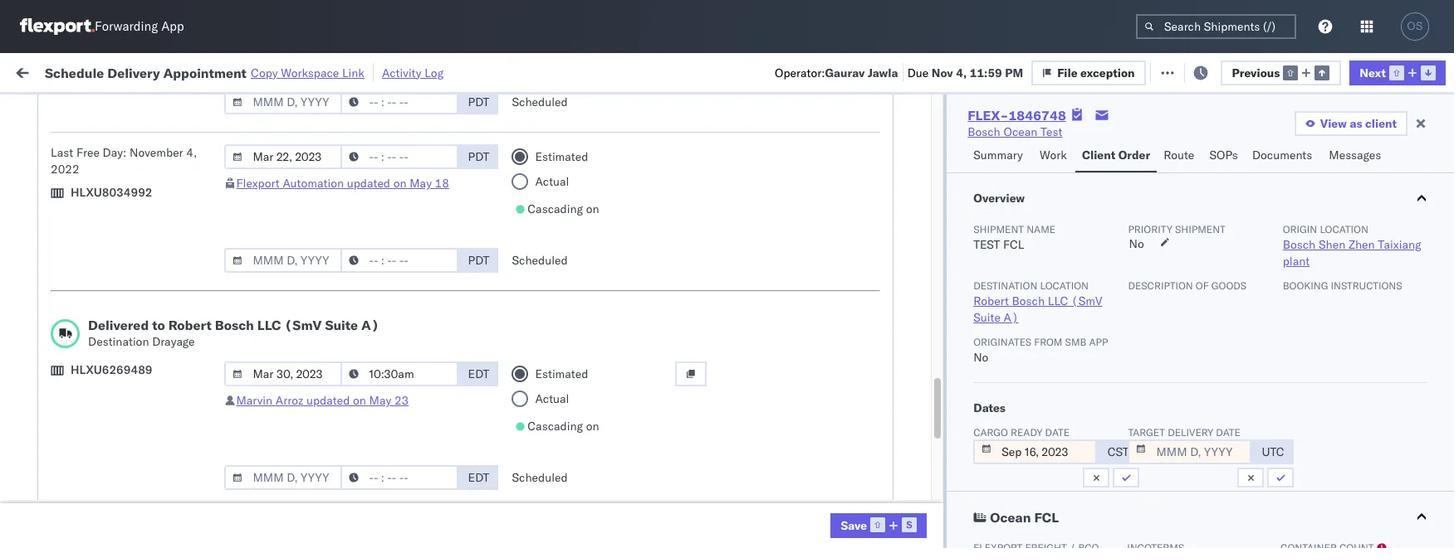 Task type: describe. For each thing, give the bounding box(es) containing it.
schedule delivery appointment for second schedule delivery appointment link from the bottom
[[38, 275, 204, 290]]

23,
[[369, 459, 387, 474]]

flexport
[[236, 176, 280, 191]]

flex-1846748 down originates
[[917, 349, 1003, 364]]

ceau7522281, hlxu6269489, hlxu8034992 for 4th schedule pickup from los angeles, ca button from the bottom
[[1023, 203, 1281, 218]]

flexport. image
[[20, 18, 95, 35]]

delivery for confirm delivery button
[[84, 495, 126, 509]]

snoozed : no
[[347, 103, 406, 115]]

marvin
[[236, 394, 272, 409]]

container numbers button
[[1015, 125, 1106, 155]]

8 resize handle column header from the left
[[1103, 129, 1123, 549]]

am for pdt,
[[303, 167, 322, 181]]

filtered by:
[[17, 102, 76, 117]]

mode button
[[500, 132, 591, 149]]

mmm d, yyyy text field up 6:00
[[225, 466, 343, 491]]

1 horizontal spatial file exception
[[1170, 64, 1247, 79]]

0 vertical spatial gaurav
[[825, 65, 865, 80]]

flexport automation updated on may 18
[[236, 176, 449, 191]]

operator
[[1339, 135, 1379, 148]]

4, for 3rd schedule pickup from los angeles, ca button from the bottom
[[377, 240, 388, 255]]

work inside button
[[182, 64, 211, 79]]

client
[[1082, 148, 1115, 163]]

hlxu6269489, for the upload customs clearance documents 'button' for 11:00 pm pst, nov 8, 2022
[[1111, 349, 1196, 364]]

upload for 12:00 am pdt, aug 19, 2022
[[38, 157, 76, 172]]

ymluw236679313
[[1131, 167, 1238, 181]]

edt for -- : -- -- text field for mmm d, yyyy text field over 6:00
[[468, 471, 489, 486]]

2 1889466 from the top
[[953, 422, 1003, 437]]

flex-1660288
[[917, 167, 1003, 181]]

ceau7522281, hlxu6269489, hlxu8034992 for 3rd schedule pickup from los angeles, ca button from the bottom
[[1023, 239, 1281, 254]]

(smv for destination location
[[1071, 294, 1102, 309]]

view as client
[[1320, 116, 1397, 131]]

arroz
[[275, 394, 303, 409]]

1 uetu5238478 from the top
[[1112, 422, 1193, 437]]

smb
[[1065, 336, 1087, 349]]

schedule pickup from los angeles, ca for third schedule pickup from los angeles, ca button
[[38, 304, 224, 335]]

1 lhuu7894563, uetu5238478 from the top
[[1023, 422, 1193, 437]]

batch action
[[1360, 64, 1432, 79]]

bosch inside origin location bosch shen zhen taixiang plant
[[1283, 238, 1316, 252]]

(smv for delivered to robert bosch llc (smv suite a)
[[284, 317, 322, 334]]

shipment
[[973, 223, 1024, 236]]

ocean inside button
[[990, 510, 1031, 526]]

actual for edt
[[535, 392, 569, 407]]

schedule for second schedule delivery appointment button from the bottom
[[38, 275, 87, 290]]

forwarding
[[95, 19, 158, 34]]

cargo
[[973, 427, 1008, 439]]

caiu7969337
[[1023, 166, 1101, 181]]

destination location robert bosch llc (smv suite a)
[[973, 280, 1102, 326]]

actual for pdt
[[535, 174, 569, 189]]

work,
[[175, 103, 202, 115]]

confirm delivery link
[[38, 494, 126, 510]]

for
[[159, 103, 173, 115]]

work inside button
[[1040, 148, 1067, 163]]

cascading on for pdt
[[528, 202, 599, 217]]

4, for third schedule pickup from los angeles, ca button
[[377, 313, 388, 328]]

filtered
[[17, 102, 57, 117]]

a) for destination location
[[1004, 311, 1019, 326]]

confirm for confirm delivery
[[38, 495, 81, 509]]

operator: gaurav jawla
[[775, 65, 898, 80]]

customs for 12:00
[[79, 157, 126, 172]]

flex-1846748 link
[[968, 107, 1066, 124]]

1 horizontal spatial exception
[[1193, 64, 1247, 79]]

originates from smb app no
[[973, 336, 1108, 365]]

11:59 up 11:00 at the bottom of the page
[[267, 313, 300, 328]]

delivery up ready
[[107, 64, 160, 81]]

1846748 down shipment
[[953, 240, 1003, 255]]

deadline
[[267, 135, 308, 148]]

instructions
[[1331, 280, 1402, 292]]

pst, for 4:00
[[317, 459, 342, 474]]

import work
[[141, 64, 211, 79]]

booking
[[1283, 280, 1328, 292]]

bosch inside delivered to robert bosch llc (smv suite a) destination drayage
[[215, 317, 254, 334]]

edt for -- : -- -- text box
[[468, 367, 489, 382]]

of
[[1196, 280, 1209, 292]]

client order button
[[1075, 140, 1157, 173]]

flex-1846748 up container
[[968, 107, 1066, 124]]

copy
[[251, 65, 278, 80]]

mode
[[508, 135, 534, 148]]

customs for 11:00
[[79, 340, 126, 355]]

suite for destination location
[[973, 311, 1001, 326]]

upload customs clearance documents button for 12:00 am pdt, aug 19, 2022
[[38, 157, 236, 191]]

schedule delivery appointment copy workspace link
[[45, 64, 364, 81]]

by:
[[60, 102, 76, 117]]

free
[[76, 145, 100, 160]]

4 ca from the top
[[38, 393, 54, 408]]

19,
[[379, 167, 397, 181]]

2 ceau7522281, from the top
[[1023, 239, 1108, 254]]

Search Shipments (/) text field
[[1136, 14, 1296, 39]]

pst, for 6:00
[[317, 495, 343, 510]]

target
[[1128, 427, 1165, 439]]

confirm pickup from los angeles, ca button
[[38, 449, 236, 484]]

abcdefg78456546 for 6:00 am pst, dec 24, 2022
[[1131, 495, 1243, 510]]

shipment
[[1175, 223, 1226, 236]]

os button
[[1396, 7, 1434, 46]]

1846748 up originates
[[953, 313, 1003, 328]]

upload customs clearance documents for 11:00
[[38, 340, 182, 372]]

760 at risk
[[306, 64, 364, 79]]

numbers for mbl/mawb numbers
[[1191, 135, 1233, 148]]

0 vertical spatial jawla
[[868, 65, 898, 80]]

clearance for 11:00 pm pst, nov 8, 2022
[[129, 340, 182, 355]]

sops
[[1209, 148, 1238, 163]]

3 schedule pickup from los angeles, ca button from the top
[[38, 303, 236, 338]]

angeles, for third schedule pickup from los angeles, ca button
[[178, 304, 224, 318]]

my
[[17, 60, 43, 83]]

test
[[973, 238, 1000, 252]]

confirm pickup from los angeles, ca
[[38, 450, 217, 481]]

mbl/mawb
[[1131, 135, 1189, 148]]

0 horizontal spatial file exception
[[1057, 65, 1135, 80]]

ceau7522281, hlxu6269489, hlxu8034992 for third schedule pickup from los angeles, ca button
[[1023, 312, 1281, 327]]

delivery
[[1168, 427, 1213, 439]]

cascading for pdt
[[528, 202, 583, 217]]

mmm d, yyyy text field for scheduled
[[225, 248, 343, 273]]

snoozed
[[347, 103, 386, 115]]

gaurav jawla for ymluw236679313
[[1339, 167, 1408, 181]]

from for 4th schedule pickup from los angeles, ca button from the bottom
[[129, 194, 154, 209]]

4 1889466 from the top
[[953, 495, 1003, 510]]

:
[[386, 103, 389, 115]]

lhuu7894563, uetu5238478 for 6:00 am pst, dec 24, 2022
[[1023, 495, 1193, 510]]

documents for 11:00 pm pst, nov 8, 2022
[[38, 357, 98, 372]]

ca inside confirm pickup from los angeles, ca
[[38, 466, 54, 481]]

container numbers
[[1023, 129, 1068, 154]]

next button
[[1350, 60, 1446, 85]]

destination inside delivered to robert bosch llc (smv suite a) destination drayage
[[88, 335, 149, 350]]

flex-1846748 down test
[[917, 276, 1003, 291]]

2 schedule pickup from los angeles, ca button from the top
[[38, 230, 236, 264]]

originates
[[973, 336, 1032, 349]]

origin
[[1283, 223, 1317, 236]]

dec for 24,
[[346, 495, 367, 510]]

november
[[130, 145, 183, 160]]

2 schedule delivery appointment button from the top
[[38, 421, 204, 439]]

angeles, for confirm pickup from los angeles, ca button
[[171, 450, 217, 465]]

bosch ocean test link
[[968, 124, 1063, 140]]

angeles, for 3rd schedule pickup from los angeles, ca button from the bottom
[[178, 230, 224, 245]]

0 vertical spatial mmm d, yyyy text field
[[225, 144, 343, 169]]

0 horizontal spatial exception
[[1080, 65, 1135, 80]]

messages button
[[1322, 140, 1390, 173]]

1 resize handle column header from the left
[[238, 129, 257, 549]]

link
[[342, 65, 364, 80]]

11:59 up flex-1846748 link on the top right of page
[[970, 65, 1002, 80]]

0 horizontal spatial app
[[161, 19, 184, 34]]

scheduled for edt
[[512, 471, 568, 486]]

schedule pickup from los angeles, ca for first schedule pickup from los angeles, ca button from the bottom
[[38, 377, 224, 408]]

aug
[[354, 167, 376, 181]]

1 schedule delivery appointment button from the top
[[38, 274, 204, 293]]

0 vertical spatial no
[[393, 103, 406, 115]]

3 flex-1889466 from the top
[[917, 459, 1003, 474]]

mmm d, yyyy text field down the delivery
[[1128, 440, 1252, 465]]

schedule pickup from los angeles, ca link for 4th schedule pickup from los angeles, ca button from the bottom
[[38, 193, 236, 226]]

hlxu6269489, for third schedule pickup from los angeles, ca button
[[1111, 312, 1196, 327]]

date for cst
[[1045, 427, 1070, 439]]

4 schedule pickup from los angeles, ca button from the top
[[38, 376, 236, 411]]

location for llc
[[1040, 280, 1089, 292]]

estimated for edt
[[535, 367, 588, 382]]

ready for work, blocked, in progress
[[127, 103, 302, 115]]

delivery for second schedule delivery appointment button from the top of the page
[[90, 421, 133, 436]]

log
[[425, 65, 444, 80]]

delivery for second schedule delivery appointment button from the bottom
[[90, 275, 133, 290]]

name
[[1027, 223, 1056, 236]]

documents for 12:00 am pdt, aug 19, 2022
[[38, 174, 98, 189]]

updated for automation
[[347, 176, 390, 191]]

route button
[[1157, 140, 1203, 173]]

goods
[[1211, 280, 1247, 292]]

last
[[51, 145, 73, 160]]

batch
[[1360, 64, 1393, 79]]

upload for 11:00 pm pst, nov 8, 2022
[[38, 340, 76, 355]]

utc
[[1262, 445, 1284, 460]]

lhuu7894563, for 4:00 pm pst, dec 23, 2022
[[1023, 458, 1109, 473]]

flex-1846748 up originates
[[917, 313, 1003, 328]]

9 resize handle column header from the left
[[1310, 129, 1330, 549]]

6 resize handle column header from the left
[[862, 129, 882, 549]]

mmm d, yyyy text field down (0)
[[225, 90, 343, 115]]

previous
[[1232, 65, 1280, 80]]

batch action button
[[1335, 59, 1443, 84]]

workspace
[[281, 65, 339, 80]]

4 flex-1889466 from the top
[[917, 495, 1003, 510]]

container
[[1023, 129, 1068, 141]]

cst
[[1108, 445, 1129, 460]]

progress
[[260, 103, 302, 115]]

last free day: november 4, 2022
[[51, 145, 197, 177]]

schedule pickup from los angeles, ca for 3rd schedule pickup from los angeles, ca button from the bottom
[[38, 230, 224, 262]]

description of goods
[[1128, 280, 1247, 292]]

3 1889466 from the top
[[953, 459, 1003, 474]]

ceau7522281, hlxu6269489, hlxu8034992 for the upload customs clearance documents 'button' for 11:00 pm pst, nov 8, 2022
[[1023, 349, 1281, 364]]

1846748 up shipment
[[953, 203, 1003, 218]]

work
[[48, 60, 90, 83]]

updated for arroz
[[306, 394, 350, 409]]



Task type: vqa. For each thing, say whether or not it's contained in the screenshot.
password
no



Task type: locate. For each thing, give the bounding box(es) containing it.
file exception up container numbers 'button'
[[1057, 65, 1135, 80]]

2 vertical spatial appointment
[[136, 421, 204, 436]]

4 schedule pickup from los angeles, ca link from the top
[[38, 376, 236, 409]]

0 horizontal spatial no
[[393, 103, 406, 115]]

delivered to robert bosch llc (smv suite a) destination drayage
[[88, 317, 379, 350]]

5 resize handle column header from the left
[[696, 129, 716, 549]]

plant
[[1283, 254, 1310, 269]]

1846748 down originates
[[953, 349, 1003, 364]]

schedule delivery appointment for 2nd schedule delivery appointment link
[[38, 421, 204, 436]]

clearance down workitem button on the left of the page
[[129, 157, 182, 172]]

4:00
[[267, 459, 293, 474]]

numbers for container numbers
[[1023, 142, 1064, 154]]

jawla for caiu7969337
[[1379, 167, 1408, 181]]

0 horizontal spatial llc
[[257, 317, 281, 334]]

0 vertical spatial location
[[1320, 223, 1368, 236]]

1 test123456 from the top
[[1131, 240, 1201, 255]]

2022 inside last free day: november 4, 2022
[[51, 162, 80, 177]]

file exception down search shipments (/) text field
[[1170, 64, 1247, 79]]

2 vertical spatial dec
[[346, 495, 367, 510]]

1 horizontal spatial file
[[1170, 64, 1190, 79]]

from inside confirm pickup from los angeles, ca
[[122, 450, 147, 465]]

2022
[[51, 162, 80, 177], [400, 167, 429, 181], [391, 240, 420, 255], [391, 276, 420, 291], [391, 313, 420, 328], [390, 349, 419, 364], [398, 386, 426, 401], [390, 459, 419, 474], [391, 495, 420, 510]]

3 lhuu7894563, from the top
[[1023, 495, 1109, 510]]

schedule pickup from los angeles, ca up hlxu6269489
[[38, 304, 224, 335]]

customs up hlxu6269489
[[79, 340, 126, 355]]

2 upload customs clearance documents button from the top
[[38, 339, 236, 374]]

1 actual from the top
[[535, 174, 569, 189]]

mmm d, yyyy text field down the ready
[[973, 440, 1097, 465]]

schedule for third schedule pickup from los angeles, ca button
[[38, 304, 87, 318]]

hlxu6269489, for 3rd schedule pickup from los angeles, ca button from the bottom
[[1111, 239, 1196, 254]]

robert inside "destination location robert bosch llc (smv suite a)"
[[973, 294, 1009, 309]]

message
[[224, 64, 270, 79]]

no inside the originates from smb app no
[[973, 350, 989, 365]]

1 horizontal spatial (smv
[[1071, 294, 1102, 309]]

cascading for edt
[[528, 419, 583, 434]]

1 vertical spatial edt
[[468, 471, 489, 486]]

1 vertical spatial pdt
[[468, 149, 489, 164]]

1 vertical spatial jawla
[[1379, 167, 1408, 181]]

(smv inside "destination location robert bosch llc (smv suite a)"
[[1071, 294, 1102, 309]]

los
[[157, 194, 175, 209], [157, 230, 175, 245], [157, 304, 175, 318], [157, 377, 175, 392], [150, 450, 168, 465]]

1 vertical spatial dec
[[345, 459, 367, 474]]

file down search shipments (/) text field
[[1170, 64, 1190, 79]]

schedule pickup from los angeles, ca link up delivered
[[38, 230, 236, 263]]

0 vertical spatial actual
[[535, 174, 569, 189]]

summary button
[[967, 140, 1033, 173]]

lhuu7894563, uetu5238478
[[1023, 422, 1193, 437], [1023, 458, 1193, 473], [1023, 495, 1193, 510]]

1 ceau7522281, hlxu6269489, hlxu8034992 from the top
[[1023, 203, 1281, 218]]

dates
[[973, 401, 1006, 416]]

11:59 pm pdt, nov 4, 2022 for omkar savant
[[267, 240, 420, 255]]

0 vertical spatial pdt
[[468, 95, 489, 110]]

activity
[[382, 65, 422, 80]]

-- : -- -- text field for mmm d, yyyy text field under (0)
[[341, 90, 459, 115]]

3 abcdefg78456546 from the top
[[1131, 495, 1243, 510]]

upload customs clearance documents down delivered
[[38, 340, 182, 372]]

(smv up smb
[[1071, 294, 1102, 309]]

2 vertical spatial scheduled
[[512, 471, 568, 486]]

1 horizontal spatial location
[[1320, 223, 1368, 236]]

os
[[1407, 20, 1423, 32]]

1 pdt from the top
[[468, 95, 489, 110]]

flex-1846748 down shipment
[[917, 240, 1003, 255]]

1 ca from the top
[[38, 211, 54, 225]]

ocean fcl
[[508, 167, 566, 181], [508, 203, 566, 218], [508, 240, 566, 255], [508, 276, 566, 291], [508, 349, 566, 364], [508, 386, 566, 401], [508, 422, 566, 437], [508, 459, 566, 474], [508, 495, 566, 510], [990, 510, 1059, 526]]

1 estimated from the top
[[535, 149, 588, 164]]

0 vertical spatial appointment
[[163, 64, 247, 81]]

delivery down confirm pickup from los angeles, ca
[[84, 495, 126, 509]]

upload customs clearance documents button down workitem button on the left of the page
[[38, 157, 236, 191]]

1 vertical spatial work
[[1040, 148, 1067, 163]]

1 vertical spatial mmm d, yyyy text field
[[225, 248, 343, 273]]

1 horizontal spatial llc
[[1048, 294, 1068, 309]]

1 vertical spatial gaurav jawla
[[1339, 276, 1408, 291]]

2 scheduled from the top
[[512, 253, 568, 268]]

hlxu6269489, for 4th schedule pickup from los angeles, ca button from the bottom
[[1111, 203, 1196, 218]]

as
[[1350, 116, 1362, 131]]

1 vertical spatial schedule delivery appointment
[[38, 421, 204, 436]]

1 horizontal spatial date
[[1216, 427, 1241, 439]]

2 horizontal spatial no
[[1129, 237, 1144, 252]]

upload customs clearance documents button for 11:00 pm pst, nov 8, 2022
[[38, 339, 236, 374]]

dec for 23,
[[345, 459, 367, 474]]

ceau7522281, down robert bosch llc (smv suite a) link
[[1023, 349, 1108, 364]]

2 resize handle column header from the left
[[422, 129, 442, 549]]

0 vertical spatial customs
[[79, 157, 126, 172]]

0 vertical spatial llc
[[1048, 294, 1068, 309]]

next
[[1360, 65, 1386, 80]]

schedule pickup from los angeles, ca down drayage
[[38, 377, 224, 408]]

flex-
[[968, 107, 1008, 124], [917, 167, 953, 181], [917, 203, 953, 218], [917, 240, 953, 255], [917, 276, 953, 291], [917, 313, 953, 328], [917, 349, 953, 364], [917, 386, 953, 401], [917, 422, 953, 437], [917, 459, 953, 474], [917, 495, 953, 510]]

customs down workitem button on the left of the page
[[79, 157, 126, 172]]

app up 'import work'
[[161, 19, 184, 34]]

1 horizontal spatial numbers
[[1191, 135, 1233, 148]]

schedule delivery appointment up confirm pickup from los angeles, ca
[[38, 421, 204, 436]]

(smv inside delivered to robert bosch llc (smv suite a) destination drayage
[[284, 317, 322, 334]]

1 vertical spatial lhuu7894563, uetu5238478
[[1023, 458, 1193, 473]]

scheduled for pdt
[[512, 253, 568, 268]]

jawla down savant
[[1379, 276, 1408, 291]]

save button
[[831, 514, 927, 539]]

1 schedule pickup from los angeles, ca button from the top
[[38, 193, 236, 228]]

4 -- : -- -- text field from the top
[[341, 466, 459, 491]]

2 uetu5238478 from the top
[[1112, 458, 1193, 473]]

pdt
[[468, 95, 489, 110], [468, 149, 489, 164], [468, 253, 489, 268]]

cascading on for edt
[[528, 419, 599, 434]]

3 schedule pickup from los angeles, ca from the top
[[38, 304, 224, 335]]

4 ceau7522281, hlxu6269489, hlxu8034992 from the top
[[1023, 312, 1281, 327]]

0 vertical spatial app
[[161, 19, 184, 34]]

target delivery date
[[1128, 427, 1241, 439]]

confirm delivery button
[[38, 494, 126, 512]]

0 horizontal spatial a)
[[361, 317, 379, 334]]

lhuu7894563, uetu5238478 up cst on the right
[[1023, 422, 1193, 437]]

2 vertical spatial documents
[[38, 357, 98, 372]]

llc for to
[[257, 317, 281, 334]]

work up caiu7969337
[[1040, 148, 1067, 163]]

4 ceau7522281, from the top
[[1023, 312, 1108, 327]]

dec for 13,
[[352, 386, 374, 401]]

ceau7522281, up name
[[1023, 203, 1108, 218]]

0 vertical spatial uetu5238478
[[1112, 422, 1193, 437]]

3 hlxu6269489, from the top
[[1111, 276, 1196, 291]]

bosch inside "destination location robert bosch llc (smv suite a)"
[[1012, 294, 1045, 309]]

pdt for mmm d, yyyy text field under (0)'s -- : -- -- text field
[[468, 95, 489, 110]]

suite inside "destination location robert bosch llc (smv suite a)"
[[973, 311, 1001, 326]]

from for 3rd schedule pickup from los angeles, ca button from the bottom
[[129, 230, 154, 245]]

3 ceau7522281, hlxu6269489, hlxu8034992 from the top
[[1023, 276, 1281, 291]]

2 confirm from the top
[[38, 495, 81, 509]]

upload customs clearance documents link
[[38, 157, 236, 190], [38, 339, 236, 372]]

gaurav down messages
[[1339, 167, 1376, 181]]

clearance for 12:00 am pdt, aug 19, 2022
[[129, 157, 182, 172]]

ocean fcl inside button
[[990, 510, 1059, 526]]

uetu5238478
[[1112, 422, 1193, 437], [1112, 458, 1193, 473], [1112, 495, 1193, 510]]

actions
[[1392, 135, 1426, 148]]

0 vertical spatial upload
[[38, 157, 76, 172]]

bosch
[[968, 125, 1000, 140], [1283, 238, 1316, 252], [616, 276, 649, 291], [724, 276, 757, 291], [1012, 294, 1045, 309], [215, 317, 254, 334], [616, 349, 649, 364], [616, 386, 649, 401], [616, 495, 649, 510], [724, 495, 757, 510]]

2 upload customs clearance documents from the top
[[38, 340, 182, 372]]

schedule delivery appointment link up delivered
[[38, 274, 204, 291]]

documents right sops button
[[1252, 148, 1312, 163]]

confirm delivery
[[38, 495, 126, 509]]

0 horizontal spatial date
[[1045, 427, 1070, 439]]

2 ca from the top
[[38, 247, 54, 262]]

resize handle column header
[[238, 129, 257, 549], [422, 129, 442, 549], [480, 129, 500, 549], [588, 129, 608, 549], [696, 129, 716, 549], [862, 129, 882, 549], [995, 129, 1015, 549], [1103, 129, 1123, 549], [1310, 129, 1330, 549], [1412, 129, 1432, 549], [1418, 129, 1438, 549]]

robert for destination
[[973, 294, 1009, 309]]

delivery
[[107, 64, 160, 81], [90, 275, 133, 290], [90, 421, 133, 436], [84, 495, 126, 509]]

3 scheduled from the top
[[512, 471, 568, 486]]

0 vertical spatial am
[[303, 167, 322, 181]]

1 vertical spatial 11:59 pm pdt, nov 4, 2022
[[267, 276, 420, 291]]

1 cascading on from the top
[[528, 202, 599, 217]]

may for 18
[[410, 176, 432, 191]]

fcl inside button
[[1034, 510, 1059, 526]]

11 resize handle column header from the left
[[1418, 129, 1438, 549]]

pst, up the 11:59 pm pst, dec 13, 2022
[[324, 349, 349, 364]]

may for 23
[[369, 394, 391, 409]]

3 -- : -- -- text field from the top
[[341, 248, 459, 273]]

1 abcdefg78456546 from the top
[[1131, 422, 1243, 437]]

date for utc
[[1216, 427, 1241, 439]]

suite up "11:00 pm pst, nov 8, 2022"
[[325, 317, 358, 334]]

3 11:59 pm pdt, nov 4, 2022 from the top
[[267, 313, 420, 328]]

1 confirm from the top
[[38, 450, 81, 465]]

bosch shen zhen taixiang plant link
[[1283, 238, 1421, 269]]

1 flex-1889466 from the top
[[917, 386, 1003, 401]]

1 ceau7522281, from the top
[[1023, 203, 1108, 218]]

confirm for confirm pickup from los angeles, ca
[[38, 450, 81, 465]]

hlxu6269489, for second schedule delivery appointment button from the bottom
[[1111, 276, 1196, 291]]

2 customs from the top
[[79, 340, 126, 355]]

1 customs from the top
[[79, 157, 126, 172]]

am for pst,
[[295, 495, 315, 510]]

ocean
[[1003, 125, 1038, 140], [508, 167, 542, 181], [508, 203, 542, 218], [508, 240, 542, 255], [508, 276, 542, 291], [652, 276, 686, 291], [760, 276, 794, 291], [508, 349, 542, 364], [652, 349, 686, 364], [508, 386, 542, 401], [652, 386, 686, 401], [508, 422, 542, 437], [508, 459, 542, 474], [508, 495, 542, 510], [652, 495, 686, 510], [760, 495, 794, 510], [990, 510, 1031, 526]]

1 vertical spatial upload customs clearance documents link
[[38, 339, 236, 372]]

1 vertical spatial (smv
[[284, 317, 322, 334]]

1846748 down test
[[953, 276, 1003, 291]]

1 vertical spatial destination
[[88, 335, 149, 350]]

2 -- : -- -- text field from the top
[[341, 144, 459, 169]]

location for zhen
[[1320, 223, 1368, 236]]

lhuu7894563, for 6:00 am pst, dec 24, 2022
[[1023, 495, 1109, 510]]

gaurav for ceau7522281, hlxu6269489, hlxu8034992
[[1339, 276, 1376, 291]]

2 abcdefg78456546 from the top
[[1131, 459, 1243, 474]]

0 vertical spatial schedule delivery appointment link
[[38, 274, 204, 291]]

documents down last
[[38, 174, 98, 189]]

confirm down confirm pickup from los angeles, ca
[[38, 495, 81, 509]]

2 schedule delivery appointment link from the top
[[38, 421, 204, 437]]

3 ceau7522281, from the top
[[1023, 276, 1108, 291]]

on
[[407, 64, 420, 79], [393, 176, 407, 191], [586, 202, 599, 217], [353, 394, 366, 409], [586, 419, 599, 434]]

1 vertical spatial clearance
[[129, 340, 182, 355]]

order
[[1118, 148, 1150, 163]]

0 vertical spatial cascading on
[[528, 202, 599, 217]]

view as client button
[[1294, 111, 1408, 136]]

no right the :
[[393, 103, 406, 115]]

llc inside delivered to robert bosch llc (smv suite a) destination drayage
[[257, 317, 281, 334]]

uetu5238478 for 4:00 pm pst, dec 23, 2022
[[1112, 458, 1193, 473]]

schedule pickup from los angeles, ca link for 3rd schedule pickup from los angeles, ca button from the bottom
[[38, 230, 236, 263]]

1 horizontal spatial robert
[[973, 294, 1009, 309]]

0 vertical spatial upload customs clearance documents
[[38, 157, 182, 189]]

(0)
[[270, 64, 292, 79]]

clearance down to
[[129, 340, 182, 355]]

1 date from the left
[[1045, 427, 1070, 439]]

flex id
[[890, 135, 922, 148]]

-- : -- -- text field
[[341, 90, 459, 115], [341, 144, 459, 169], [341, 248, 459, 273], [341, 466, 459, 491]]

mmm d, yyyy text field up arroz
[[225, 362, 343, 387]]

robert inside delivered to robert bosch llc (smv suite a) destination drayage
[[168, 317, 212, 334]]

documents
[[1252, 148, 1312, 163], [38, 174, 98, 189], [38, 357, 98, 372]]

0 vertical spatial lhuu7894563, uetu5238478
[[1023, 422, 1193, 437]]

schedule pickup from los angeles, ca link down last free day: november 4, 2022
[[38, 193, 236, 226]]

1 -- : -- -- text field from the top
[[341, 90, 459, 115]]

upload customs clearance documents button down delivered
[[38, 339, 236, 374]]

3 lhuu7894563, uetu5238478 from the top
[[1023, 495, 1193, 510]]

lhuu7894563, uetu5238478 down cst on the right
[[1023, 495, 1193, 510]]

uetu5238478 for 6:00 am pst, dec 24, 2022
[[1112, 495, 1193, 510]]

destination
[[973, 280, 1038, 292], [88, 335, 149, 350]]

1 horizontal spatial no
[[973, 350, 989, 365]]

1 upload customs clearance documents from the top
[[38, 157, 182, 189]]

import
[[141, 64, 179, 79]]

schedule pickup from los angeles, ca for 4th schedule pickup from los angeles, ca button from the bottom
[[38, 194, 224, 225]]

11:59 pm pdt, nov 4, 2022 for gaurav jawla
[[267, 276, 420, 291]]

0 horizontal spatial work
[[182, 64, 211, 79]]

schedule for 4th schedule pickup from los angeles, ca button from the bottom
[[38, 194, 87, 209]]

numbers inside button
[[1191, 135, 1233, 148]]

1 scheduled from the top
[[512, 95, 568, 110]]

11:00 pm pst, nov 8, 2022
[[267, 349, 419, 364]]

0 horizontal spatial suite
[[325, 317, 358, 334]]

pdt,
[[325, 167, 351, 181], [324, 240, 350, 255], [324, 276, 350, 291], [324, 313, 350, 328]]

11:59 down flexport
[[267, 240, 300, 255]]

appointment up confirm pickup from los angeles, ca link
[[136, 421, 204, 436]]

pst, up 6:00 am pst, dec 24, 2022 on the bottom left of the page
[[317, 459, 342, 474]]

schedule for second schedule delivery appointment button from the top of the page
[[38, 421, 87, 436]]

3 resize handle column header from the left
[[480, 129, 500, 549]]

0 vertical spatial lhuu7894563,
[[1023, 422, 1109, 437]]

0 vertical spatial dec
[[352, 386, 374, 401]]

ceau7522281, up smb
[[1023, 312, 1108, 327]]

actual
[[535, 174, 569, 189], [535, 392, 569, 407]]

schedule pickup from los angeles, ca button
[[38, 193, 236, 228], [38, 230, 236, 264], [38, 303, 236, 338], [38, 376, 236, 411]]

documents down delivered
[[38, 357, 98, 372]]

0 vertical spatial may
[[410, 176, 432, 191]]

1846748 up container
[[1008, 107, 1066, 124]]

app right smb
[[1089, 336, 1108, 349]]

date
[[1045, 427, 1070, 439], [1216, 427, 1241, 439]]

confirm inside confirm pickup from los angeles, ca
[[38, 450, 81, 465]]

1 vertical spatial app
[[1089, 336, 1108, 349]]

appointment for second schedule delivery appointment link from the bottom
[[136, 275, 204, 290]]

2 vertical spatial abcdefg78456546
[[1131, 495, 1243, 510]]

0 vertical spatial 11:59 pm pdt, nov 4, 2022
[[267, 240, 420, 255]]

nov
[[932, 65, 953, 80], [353, 240, 375, 255], [353, 276, 375, 291], [353, 313, 375, 328], [352, 349, 374, 364]]

-- : -- -- text field for scheduled mmm d, yyyy text box
[[341, 248, 459, 273]]

1 vertical spatial upload customs clearance documents
[[38, 340, 182, 372]]

may left 23
[[369, 394, 391, 409]]

angeles, for first schedule pickup from los angeles, ca button from the bottom
[[178, 377, 224, 392]]

2 schedule pickup from los angeles, ca link from the top
[[38, 230, 236, 263]]

2 pdt from the top
[[468, 149, 489, 164]]

a) up 8,
[[361, 317, 379, 334]]

1 cascading from the top
[[528, 202, 583, 217]]

0 vertical spatial updated
[[347, 176, 390, 191]]

dec left 23, at bottom left
[[345, 459, 367, 474]]

2 schedule pickup from los angeles, ca from the top
[[38, 230, 224, 262]]

schedule delivery appointment
[[38, 275, 204, 290], [38, 421, 204, 436]]

1 upload customs clearance documents link from the top
[[38, 157, 236, 190]]

schedule pickup from los angeles, ca link for first schedule pickup from los angeles, ca button from the bottom
[[38, 376, 236, 409]]

destination inside "destination location robert bosch llc (smv suite a)"
[[973, 280, 1038, 292]]

jawla left due
[[868, 65, 898, 80]]

1889466
[[953, 386, 1003, 401], [953, 422, 1003, 437], [953, 459, 1003, 474], [953, 495, 1003, 510]]

1 vertical spatial robert
[[168, 317, 212, 334]]

11:59 down 11:00 at the bottom of the page
[[267, 386, 300, 401]]

2 hlxu6269489, from the top
[[1111, 239, 1196, 254]]

taixiang
[[1378, 238, 1421, 252]]

1660288
[[953, 167, 1003, 181]]

flex id button
[[882, 132, 998, 149]]

0 vertical spatial upload customs clearance documents button
[[38, 157, 236, 191]]

test123456 for gaurav jawla
[[1131, 276, 1201, 291]]

appointment for 2nd schedule delivery appointment link
[[136, 421, 204, 436]]

1 upload customs clearance documents button from the top
[[38, 157, 236, 191]]

1 hlxu6269489, from the top
[[1111, 203, 1196, 218]]

1 vertical spatial llc
[[257, 317, 281, 334]]

upload customs clearance documents link down workitem button on the left of the page
[[38, 157, 236, 190]]

operator:
[[775, 65, 825, 80]]

2 vertical spatial uetu5238478
[[1112, 495, 1193, 510]]

1 horizontal spatial app
[[1089, 336, 1108, 349]]

0 vertical spatial cascading
[[528, 202, 583, 217]]

pst, down "11:00 pm pst, nov 8, 2022"
[[324, 386, 349, 401]]

0 horizontal spatial file
[[1057, 65, 1078, 80]]

schedule pickup from los angeles, ca button down drayage
[[38, 376, 236, 411]]

from for first schedule pickup from los angeles, ca button from the bottom
[[129, 377, 154, 392]]

lhuu7894563, up cst on the right
[[1023, 422, 1109, 437]]

5 ceau7522281, hlxu6269489, hlxu8034992 from the top
[[1023, 349, 1281, 364]]

2 upload from the top
[[38, 340, 76, 355]]

scheduled
[[512, 95, 568, 110], [512, 253, 568, 268], [512, 471, 568, 486]]

0 horizontal spatial robert
[[168, 317, 212, 334]]

appointment up to
[[136, 275, 204, 290]]

flex
[[890, 135, 909, 148]]

exception down search shipments (/) text field
[[1193, 64, 1247, 79]]

appointment up ready for work, blocked, in progress
[[163, 64, 247, 81]]

schedule delivery appointment button up delivered
[[38, 274, 204, 293]]

mmm d, yyyy text field up flexport
[[225, 144, 343, 169]]

clearance
[[129, 157, 182, 172], [129, 340, 182, 355]]

upload customs clearance documents for 12:00
[[38, 157, 182, 189]]

0 vertical spatial confirm
[[38, 450, 81, 465]]

pst, for 11:59
[[324, 386, 349, 401]]

mmm d, yyyy text field for cst
[[973, 440, 1097, 465]]

1 schedule pickup from los angeles, ca link from the top
[[38, 193, 236, 226]]

12:00 am pdt, aug 19, 2022
[[267, 167, 429, 181]]

1 edt from the top
[[468, 367, 489, 382]]

pdt for -- : -- -- text field corresponding to the top mmm d, yyyy text box
[[468, 149, 489, 164]]

1 vertical spatial documents
[[38, 174, 98, 189]]

0 vertical spatial (smv
[[1071, 294, 1102, 309]]

documents button
[[1246, 140, 1322, 173]]

0 vertical spatial documents
[[1252, 148, 1312, 163]]

760
[[306, 64, 328, 79]]

llc inside "destination location robert bosch llc (smv suite a)"
[[1048, 294, 1068, 309]]

2 lhuu7894563, uetu5238478 from the top
[[1023, 458, 1193, 473]]

no down priority
[[1129, 237, 1144, 252]]

11:59 pm pdt, nov 4, 2022
[[267, 240, 420, 255], [267, 276, 420, 291], [267, 313, 420, 328]]

to
[[152, 317, 165, 334]]

0 vertical spatial upload customs clearance documents link
[[38, 157, 236, 190]]

location up shen
[[1320, 223, 1368, 236]]

0 vertical spatial edt
[[468, 367, 489, 382]]

1 lhuu7894563, from the top
[[1023, 422, 1109, 437]]

lhuu7894563, uetu5238478 for 4:00 pm pst, dec 23, 2022
[[1023, 458, 1193, 473]]

0 vertical spatial gaurav jawla
[[1339, 167, 1408, 181]]

10 resize handle column header from the left
[[1412, 129, 1432, 549]]

test123456 for omkar savant
[[1131, 240, 1201, 255]]

confirm inside confirm delivery link
[[38, 495, 81, 509]]

llc for location
[[1048, 294, 1068, 309]]

5 hlxu6269489, from the top
[[1111, 349, 1196, 364]]

destination down delivered
[[88, 335, 149, 350]]

from
[[129, 194, 154, 209], [129, 230, 154, 245], [129, 304, 154, 318], [1034, 336, 1062, 349], [129, 377, 154, 392], [122, 450, 147, 465]]

2 estimated from the top
[[535, 367, 588, 382]]

flex-1846748 down flex-1660288
[[917, 203, 1003, 218]]

schedule pickup from los angeles, ca button up hlxu6269489
[[38, 303, 236, 338]]

jawla down 'actions'
[[1379, 167, 1408, 181]]

1 vertical spatial confirm
[[38, 495, 81, 509]]

1 schedule delivery appointment link from the top
[[38, 274, 204, 291]]

schedule pickup from los angeles, ca link down drayage
[[38, 376, 236, 409]]

2 gaurav jawla from the top
[[1339, 276, 1408, 291]]

MMM D, YYYY text field
[[225, 90, 343, 115], [225, 362, 343, 387], [1128, 440, 1252, 465], [225, 466, 343, 491]]

documents inside button
[[1252, 148, 1312, 163]]

1 1889466 from the top
[[953, 386, 1003, 401]]

a) inside delivered to robert bosch llc (smv suite a) destination drayage
[[361, 317, 379, 334]]

schedule delivery appointment link up confirm pickup from los angeles, ca
[[38, 421, 204, 437]]

0 vertical spatial test123456
[[1131, 240, 1201, 255]]

am right 6:00
[[295, 495, 315, 510]]

flex-1846748
[[968, 107, 1066, 124], [917, 203, 1003, 218], [917, 240, 1003, 255], [917, 276, 1003, 291], [917, 313, 1003, 328], [917, 349, 1003, 364]]

fcl inside shipment name test fcl
[[1003, 238, 1024, 252]]

2 clearance from the top
[[129, 340, 182, 355]]

7 resize handle column header from the left
[[995, 129, 1015, 549]]

gaurav jawla
[[1339, 167, 1408, 181], [1339, 276, 1408, 291]]

0 vertical spatial schedule delivery appointment
[[38, 275, 204, 290]]

schedule pickup from los angeles, ca link for third schedule pickup from los angeles, ca button
[[38, 303, 236, 336]]

marvin arroz updated on may 23 button
[[236, 394, 409, 409]]

-- : -- -- text field for the top mmm d, yyyy text box
[[341, 144, 459, 169]]

app inside the originates from smb app no
[[1089, 336, 1108, 349]]

schedule delivery appointment up delivered
[[38, 275, 204, 290]]

schedule delivery appointment button
[[38, 274, 204, 293], [38, 421, 204, 439]]

6:00 am pst, dec 24, 2022
[[267, 495, 420, 510]]

omkar savant
[[1339, 240, 1412, 255]]

2 cascading on from the top
[[528, 419, 599, 434]]

suite for delivered to robert bosch llc (smv suite a)
[[325, 317, 358, 334]]

upload up hlxu6269489
[[38, 340, 76, 355]]

1 horizontal spatial destination
[[973, 280, 1038, 292]]

schedule for 3rd schedule pickup from los angeles, ca button from the bottom
[[38, 230, 87, 245]]

1 vertical spatial abcdefg78456546
[[1131, 459, 1243, 474]]

suite inside delivered to robert bosch llc (smv suite a) destination drayage
[[325, 317, 358, 334]]

0 horizontal spatial destination
[[88, 335, 149, 350]]

workitem button
[[10, 132, 241, 149]]

robert for delivered
[[168, 317, 212, 334]]

ceau7522281,
[[1023, 203, 1108, 218], [1023, 239, 1108, 254], [1023, 276, 1108, 291], [1023, 312, 1108, 327], [1023, 349, 1108, 364]]

no
[[393, 103, 406, 115], [1129, 237, 1144, 252], [973, 350, 989, 365]]

4 resize handle column header from the left
[[588, 129, 608, 549]]

2 vertical spatial lhuu7894563, uetu5238478
[[1023, 495, 1193, 510]]

0 vertical spatial estimated
[[535, 149, 588, 164]]

-- : -- -- text field
[[341, 362, 459, 387]]

ceau7522281, up robert bosch llc (smv suite a) link
[[1023, 276, 1108, 291]]

2 vertical spatial jawla
[[1379, 276, 1408, 291]]

date right the delivery
[[1216, 427, 1241, 439]]

MMM D, YYYY text field
[[225, 144, 343, 169], [225, 248, 343, 273], [973, 440, 1097, 465]]

lhuu7894563, down the ready
[[1023, 458, 1109, 473]]

gaurav jawla down messages
[[1339, 167, 1408, 181]]

ocean fcl button
[[947, 492, 1454, 542]]

delivery up confirm pickup from los angeles, ca
[[90, 421, 133, 436]]

lhuu7894563, down cst on the right
[[1023, 495, 1109, 510]]

zhen
[[1349, 238, 1375, 252]]

los inside confirm pickup from los angeles, ca
[[150, 450, 168, 465]]

5 ceau7522281, from the top
[[1023, 349, 1108, 364]]

estimated for pdt
[[535, 149, 588, 164]]

11:59
[[970, 65, 1002, 80], [267, 240, 300, 255], [267, 276, 300, 291], [267, 313, 300, 328], [267, 386, 300, 401]]

view
[[1320, 116, 1347, 131]]

llc up smb
[[1048, 294, 1068, 309]]

a) up originates
[[1004, 311, 1019, 326]]

0 vertical spatial schedule delivery appointment button
[[38, 274, 204, 293]]

day:
[[103, 145, 127, 160]]

overview button
[[947, 174, 1454, 223]]

angeles, for 4th schedule pickup from los angeles, ca button from the bottom
[[178, 194, 224, 209]]

3 pdt from the top
[[468, 253, 489, 268]]

confirm up confirm delivery link
[[38, 450, 81, 465]]

from for third schedule pickup from los angeles, ca button
[[129, 304, 154, 318]]

gaurav jawla down omkar savant
[[1339, 276, 1408, 291]]

from for confirm pickup from los angeles, ca button
[[122, 450, 147, 465]]

11:59 up delivered to robert bosch llc (smv suite a) destination drayage
[[267, 276, 300, 291]]

4:00 pm pst, dec 23, 2022
[[267, 459, 419, 474]]

1 vertical spatial location
[[1040, 280, 1089, 292]]

1 vertical spatial lhuu7894563,
[[1023, 458, 1109, 473]]

1 vertical spatial updated
[[306, 394, 350, 409]]

schedule pickup from los angeles, ca button up delivered
[[38, 230, 236, 264]]

0 vertical spatial robert
[[973, 294, 1009, 309]]

numbers inside container numbers
[[1023, 142, 1064, 154]]

location inside "destination location robert bosch llc (smv suite a)"
[[1040, 280, 1089, 292]]

2 vertical spatial no
[[973, 350, 989, 365]]

uetu5238478 down target
[[1112, 458, 1193, 473]]

cascading on
[[528, 202, 599, 217], [528, 419, 599, 434]]

schedule delivery appointment button up confirm pickup from los angeles, ca
[[38, 421, 204, 439]]

overview
[[973, 191, 1025, 206]]

angeles, inside confirm pickup from los angeles, ca
[[171, 450, 217, 465]]

-- : -- -- text field for mmm d, yyyy text field over 6:00
[[341, 466, 459, 491]]

1 vertical spatial uetu5238478
[[1112, 458, 1193, 473]]

dec left 13,
[[352, 386, 374, 401]]

am right 12:00 at top
[[303, 167, 322, 181]]

5 ca from the top
[[38, 466, 54, 481]]

file up container
[[1057, 65, 1078, 80]]

1 clearance from the top
[[129, 157, 182, 172]]

marvin arroz updated on may 23
[[236, 394, 409, 409]]

4, for second schedule delivery appointment button from the bottom
[[377, 276, 388, 291]]

1 schedule delivery appointment from the top
[[38, 275, 204, 290]]

Search Work text field
[[895, 59, 1076, 84]]

from inside the originates from smb app no
[[1034, 336, 1062, 349]]

confirm
[[38, 450, 81, 465], [38, 495, 81, 509]]

a) inside "destination location robert bosch llc (smv suite a)"
[[1004, 311, 1019, 326]]

1 vertical spatial cascading
[[528, 419, 583, 434]]

1 upload from the top
[[38, 157, 76, 172]]

4, inside last free day: november 4, 2022
[[186, 145, 197, 160]]

2 vertical spatial pdt
[[468, 253, 489, 268]]

priority shipment
[[1128, 223, 1226, 236]]

1 vertical spatial cascading on
[[528, 419, 599, 434]]

ca
[[38, 211, 54, 225], [38, 247, 54, 262], [38, 320, 54, 335], [38, 393, 54, 408], [38, 466, 54, 481]]

ceau7522281, hlxu6269489, hlxu8034992 for second schedule delivery appointment button from the bottom
[[1023, 276, 1281, 291]]

mmm d, yyyy text field down flexport
[[225, 248, 343, 273]]

1 gaurav jawla from the top
[[1339, 167, 1408, 181]]

description
[[1128, 280, 1193, 292]]

0 horizontal spatial (smv
[[284, 317, 322, 334]]

jawla for ceau7522281, hlxu6269489, hlxu8034992
[[1379, 276, 1408, 291]]

2 ceau7522281, hlxu6269489, hlxu8034992 from the top
[[1023, 239, 1281, 254]]

snooze
[[450, 135, 483, 148]]

6:00
[[267, 495, 293, 510]]

date right the ready
[[1045, 427, 1070, 439]]

1 horizontal spatial work
[[1040, 148, 1067, 163]]

uetu5238478 up cst on the right
[[1112, 422, 1193, 437]]

appointment
[[163, 64, 247, 81], [136, 275, 204, 290], [136, 421, 204, 436]]

location inside origin location bosch shen zhen taixiang plant
[[1320, 223, 1368, 236]]

1 horizontal spatial may
[[410, 176, 432, 191]]

3 schedule pickup from los angeles, ca link from the top
[[38, 303, 236, 336]]

gaurav left due
[[825, 65, 865, 80]]

pickup inside confirm pickup from los angeles, ca
[[84, 450, 119, 465]]

2 test123456 from the top
[[1131, 276, 1201, 291]]

3 ca from the top
[[38, 320, 54, 335]]

2 vertical spatial mmm d, yyyy text field
[[973, 440, 1097, 465]]

location up robert bosch llc (smv suite a) link
[[1040, 280, 1089, 292]]

4 schedule pickup from los angeles, ca from the top
[[38, 377, 224, 408]]

2 lhuu7894563, from the top
[[1023, 458, 1109, 473]]

1 11:59 pm pdt, nov 4, 2022 from the top
[[267, 240, 420, 255]]

lhuu7894563, uetu5238478 down target
[[1023, 458, 1193, 473]]

gaurav down bosch shen zhen taixiang plant link
[[1339, 276, 1376, 291]]

2 vertical spatial 11:59 pm pdt, nov 4, 2022
[[267, 313, 420, 328]]

2 flex-1889466 from the top
[[917, 422, 1003, 437]]

sops button
[[1203, 140, 1246, 173]]

exception up container numbers 'button'
[[1080, 65, 1135, 80]]



